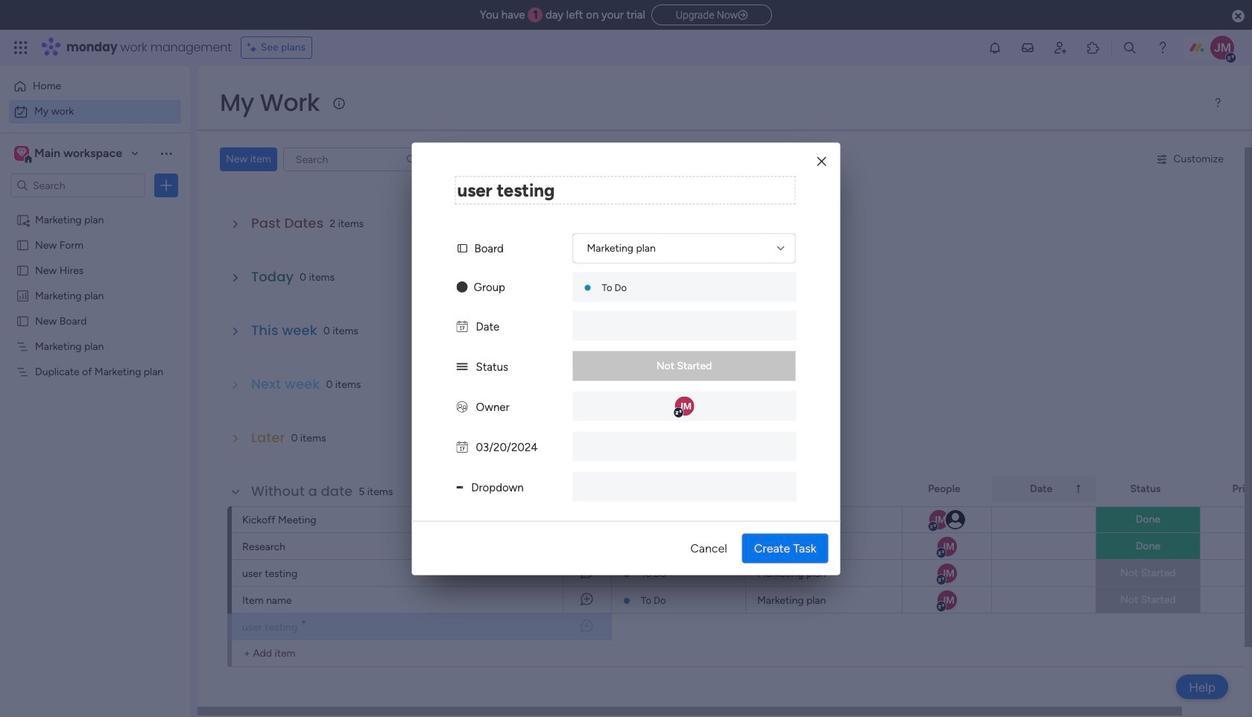 Task type: locate. For each thing, give the bounding box(es) containing it.
public board image down public dashboard image
[[16, 314, 30, 328]]

close image
[[817, 156, 826, 167]]

invite members image
[[1053, 40, 1068, 55]]

column header
[[612, 477, 746, 502], [746, 477, 903, 502], [992, 477, 1097, 502]]

1 dapulse date column image from the top
[[457, 320, 468, 333]]

workspace image
[[14, 145, 29, 162]]

monday marketplace image
[[1086, 40, 1101, 55]]

dapulse date column image down v2 sun icon
[[457, 320, 468, 333]]

1 vertical spatial dapulse date column image
[[457, 441, 468, 454]]

v2 multiple person column image
[[457, 400, 468, 414]]

Filter dashboard by text search field
[[283, 148, 423, 171]]

dapulse date column image
[[457, 320, 468, 333], [457, 441, 468, 454]]

v2 status image
[[457, 360, 468, 374]]

help image
[[1156, 40, 1170, 55]]

workspace image
[[17, 145, 27, 162]]

2 vertical spatial option
[[0, 206, 190, 209]]

1 vertical spatial public board image
[[16, 263, 30, 277]]

0 vertical spatial dapulse date column image
[[457, 320, 468, 333]]

dapulse date column image down v2 multiple person column icon
[[457, 441, 468, 454]]

public board image up public dashboard image
[[16, 263, 30, 277]]

public board image
[[16, 238, 30, 252], [16, 263, 30, 277], [16, 314, 30, 328]]

2 public board image from the top
[[16, 263, 30, 277]]

option
[[9, 75, 181, 98], [9, 100, 181, 124], [0, 206, 190, 209]]

2 vertical spatial public board image
[[16, 314, 30, 328]]

0 vertical spatial option
[[9, 75, 181, 98]]

jeremy miller image
[[1211, 36, 1235, 60]]

shareable board image
[[16, 212, 30, 227]]

Search in workspace field
[[31, 177, 125, 194]]

notifications image
[[988, 40, 1003, 55]]

public dashboard image
[[16, 289, 30, 303]]

public board image down shareable board image
[[16, 238, 30, 252]]

0 vertical spatial public board image
[[16, 238, 30, 252]]

2 dapulse date column image from the top
[[457, 441, 468, 454]]

None search field
[[283, 148, 423, 171]]

2 column header from the left
[[746, 477, 903, 502]]

dialog
[[412, 142, 841, 576]]

list box
[[0, 204, 190, 586]]



Task type: vqa. For each thing, say whether or not it's contained in the screenshot.
1st Add to favorites ICON
no



Task type: describe. For each thing, give the bounding box(es) containing it.
select product image
[[13, 40, 28, 55]]

v2 sun image
[[457, 280, 468, 294]]

workspace selection element
[[14, 145, 125, 164]]

1 vertical spatial option
[[9, 100, 181, 124]]

v2 dropdown column image
[[457, 481, 463, 494]]

search image
[[405, 154, 417, 166]]

1 column header from the left
[[612, 477, 746, 502]]

1 public board image from the top
[[16, 238, 30, 252]]

3 public board image from the top
[[16, 314, 30, 328]]

dapulse close image
[[1232, 9, 1245, 24]]

search everything image
[[1123, 40, 1138, 55]]

sort image
[[1073, 484, 1085, 496]]

see plans image
[[247, 40, 261, 56]]

update feed image
[[1021, 40, 1036, 55]]

dapulse rightstroke image
[[738, 10, 748, 21]]

3 column header from the left
[[992, 477, 1097, 502]]



